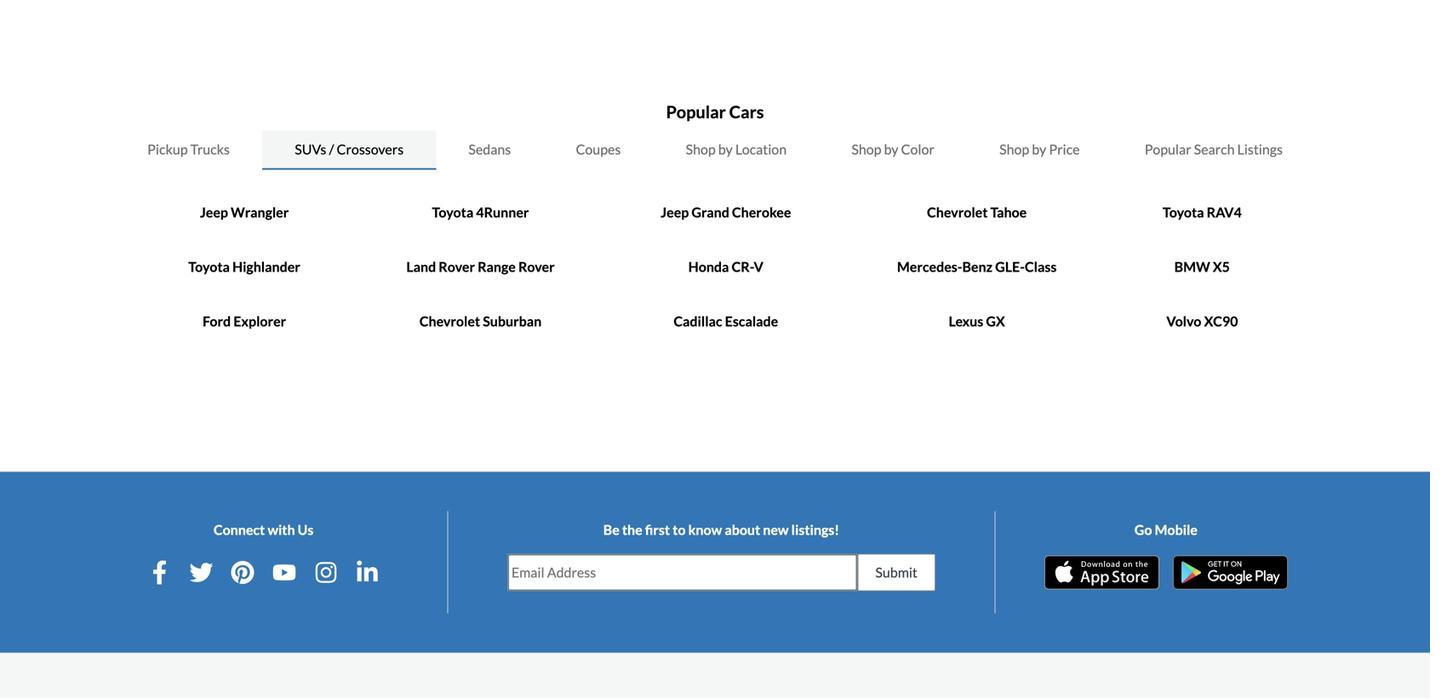 Task type: vqa. For each thing, say whether or not it's contained in the screenshot.
second by from right
yes



Task type: describe. For each thing, give the bounding box(es) containing it.
volvo xc90
[[1167, 313, 1239, 330]]

explorer
[[234, 313, 286, 330]]

toyota 4runner link
[[432, 204, 529, 221]]

highlander
[[233, 258, 301, 275]]

with
[[268, 522, 295, 538]]

chevrolet tahoe
[[928, 204, 1027, 221]]

linkedin image
[[356, 561, 380, 585]]

toyota 4runner
[[432, 204, 529, 221]]

first
[[645, 522, 670, 538]]

ford explorer link
[[203, 313, 286, 330]]

2 rover from the left
[[519, 258, 555, 275]]

xc90
[[1205, 313, 1239, 330]]

suburban
[[483, 313, 542, 330]]

popular cars
[[667, 102, 764, 122]]

popular search listings
[[1145, 141, 1284, 158]]

cherokee
[[732, 204, 792, 221]]

land rover range rover
[[407, 258, 555, 275]]

mercedes-benz gle-class link
[[898, 258, 1057, 275]]

mercedes-
[[898, 258, 963, 275]]

lexus gx
[[949, 313, 1006, 330]]

location
[[736, 141, 787, 158]]

volvo xc90 link
[[1167, 313, 1239, 330]]

gle-
[[996, 258, 1025, 275]]

shop for shop by location
[[686, 141, 716, 158]]

by for location
[[719, 141, 733, 158]]

connect with us
[[214, 522, 314, 538]]

honda cr-v
[[689, 258, 764, 275]]

1 rover from the left
[[439, 258, 475, 275]]

connect
[[214, 522, 265, 538]]

jeep for jeep wrangler
[[200, 204, 228, 221]]

land rover range rover link
[[407, 258, 555, 275]]

v
[[754, 258, 764, 275]]

shop by color
[[852, 141, 935, 158]]

4runner
[[476, 204, 529, 221]]

grand
[[692, 204, 730, 221]]

price
[[1050, 141, 1080, 158]]

crossovers
[[337, 141, 404, 158]]

by for price
[[1033, 141, 1047, 158]]

popular for popular search listings
[[1145, 141, 1192, 158]]

chevrolet for chevrolet suburban
[[420, 313, 481, 330]]

trucks
[[191, 141, 230, 158]]

pickup trucks
[[147, 141, 230, 158]]

suvs
[[295, 141, 327, 158]]

listings
[[1238, 141, 1284, 158]]

us
[[298, 522, 314, 538]]

toyota for toyota highlander
[[188, 258, 230, 275]]

jeep wrangler link
[[200, 204, 289, 221]]

volvo
[[1167, 313, 1202, 330]]

lexus gx link
[[949, 313, 1006, 330]]

jeep grand cherokee
[[661, 204, 792, 221]]

chevrolet suburban link
[[420, 313, 542, 330]]

be
[[604, 522, 620, 538]]

cadillac
[[674, 313, 723, 330]]

color
[[902, 141, 935, 158]]

jeep wrangler
[[200, 204, 289, 221]]

tahoe
[[991, 204, 1027, 221]]

bmw
[[1175, 258, 1211, 275]]

ford
[[203, 313, 231, 330]]

rav4
[[1207, 204, 1243, 221]]

range
[[478, 258, 516, 275]]

wrangler
[[231, 204, 289, 221]]

lexus
[[949, 313, 984, 330]]

instagram image
[[314, 561, 338, 585]]

ford explorer
[[203, 313, 286, 330]]

jeep grand cherokee link
[[661, 204, 792, 221]]

suvs / crossovers
[[295, 141, 404, 158]]



Task type: locate. For each thing, give the bounding box(es) containing it.
chevrolet tahoe link
[[928, 204, 1027, 221]]

by left location
[[719, 141, 733, 158]]

1 shop from the left
[[686, 141, 716, 158]]

search
[[1195, 141, 1235, 158]]

listings!
[[792, 522, 840, 538]]

toyota rav4
[[1163, 204, 1243, 221]]

Email Address email field
[[508, 555, 857, 591]]

rover right range
[[519, 258, 555, 275]]

toyota
[[432, 204, 474, 221], [1163, 204, 1205, 221], [188, 258, 230, 275]]

go
[[1135, 522, 1153, 538]]

be the first to know about new listings!
[[604, 522, 840, 538]]

about
[[725, 522, 761, 538]]

0 horizontal spatial chevrolet
[[420, 313, 481, 330]]

by left "price"
[[1033, 141, 1047, 158]]

2 jeep from the left
[[661, 204, 689, 221]]

2 horizontal spatial by
[[1033, 141, 1047, 158]]

0 horizontal spatial by
[[719, 141, 733, 158]]

shop
[[686, 141, 716, 158], [852, 141, 882, 158], [1000, 141, 1030, 158]]

2 by from the left
[[885, 141, 899, 158]]

rover right the land
[[439, 258, 475, 275]]

1 horizontal spatial toyota
[[432, 204, 474, 221]]

by for color
[[885, 141, 899, 158]]

toyota left '4runner' at left top
[[432, 204, 474, 221]]

honda
[[689, 258, 729, 275]]

0 horizontal spatial jeep
[[200, 204, 228, 221]]

toyota up ford
[[188, 258, 230, 275]]

toyota highlander
[[188, 258, 301, 275]]

know
[[689, 522, 723, 538]]

chevrolet suburban
[[420, 313, 542, 330]]

shop left color
[[852, 141, 882, 158]]

cadillac escalade link
[[674, 313, 779, 330]]

1 by from the left
[[719, 141, 733, 158]]

1 horizontal spatial jeep
[[661, 204, 689, 221]]

go mobile
[[1135, 522, 1198, 538]]

mercedes-benz gle-class
[[898, 258, 1057, 275]]

3 shop from the left
[[1000, 141, 1030, 158]]

gx
[[987, 313, 1006, 330]]

get it on google play image
[[1174, 556, 1289, 590]]

submit button
[[858, 554, 936, 592]]

youtube image
[[273, 561, 296, 585]]

chevrolet down the land
[[420, 313, 481, 330]]

by
[[719, 141, 733, 158], [885, 141, 899, 158], [1033, 141, 1047, 158]]

rover
[[439, 258, 475, 275], [519, 258, 555, 275]]

cadillac escalade
[[674, 313, 779, 330]]

chevrolet for chevrolet tahoe
[[928, 204, 988, 221]]

submit
[[876, 564, 918, 581]]

sedans
[[469, 141, 511, 158]]

new
[[763, 522, 789, 538]]

shop left "price"
[[1000, 141, 1030, 158]]

popular left search
[[1145, 141, 1192, 158]]

escalade
[[725, 313, 779, 330]]

cars
[[730, 102, 764, 122]]

facebook image
[[148, 561, 172, 585]]

1 horizontal spatial shop
[[852, 141, 882, 158]]

x5
[[1214, 258, 1231, 275]]

3 by from the left
[[1033, 141, 1047, 158]]

twitter image
[[189, 561, 213, 585]]

class
[[1025, 258, 1057, 275]]

1 horizontal spatial popular
[[1145, 141, 1192, 158]]

toyota highlander link
[[188, 258, 301, 275]]

2 horizontal spatial shop
[[1000, 141, 1030, 158]]

popular
[[667, 102, 726, 122], [1145, 141, 1192, 158]]

bmw x5 link
[[1175, 258, 1231, 275]]

1 vertical spatial chevrolet
[[420, 313, 481, 330]]

toyota for toyota 4runner
[[432, 204, 474, 221]]

0 vertical spatial popular
[[667, 102, 726, 122]]

jeep left wrangler
[[200, 204, 228, 221]]

0 horizontal spatial popular
[[667, 102, 726, 122]]

chevrolet
[[928, 204, 988, 221], [420, 313, 481, 330]]

the
[[623, 522, 643, 538]]

2 shop from the left
[[852, 141, 882, 158]]

popular for popular cars
[[667, 102, 726, 122]]

0 horizontal spatial rover
[[439, 258, 475, 275]]

shop for shop by color
[[852, 141, 882, 158]]

1 horizontal spatial rover
[[519, 258, 555, 275]]

toyota rav4 link
[[1163, 204, 1243, 221]]

toyota left rav4
[[1163, 204, 1205, 221]]

1 vertical spatial popular
[[1145, 141, 1192, 158]]

/
[[329, 141, 334, 158]]

cr-
[[732, 258, 754, 275]]

shop down popular cars
[[686, 141, 716, 158]]

pickup
[[147, 141, 188, 158]]

chevrolet left tahoe
[[928, 204, 988, 221]]

popular left cars
[[667, 102, 726, 122]]

0 horizontal spatial shop
[[686, 141, 716, 158]]

0 vertical spatial chevrolet
[[928, 204, 988, 221]]

0 horizontal spatial toyota
[[188, 258, 230, 275]]

1 jeep from the left
[[200, 204, 228, 221]]

2 horizontal spatial toyota
[[1163, 204, 1205, 221]]

benz
[[963, 258, 993, 275]]

bmw x5
[[1175, 258, 1231, 275]]

to
[[673, 522, 686, 538]]

mobile
[[1155, 522, 1198, 538]]

jeep
[[200, 204, 228, 221], [661, 204, 689, 221]]

shop for shop by price
[[1000, 141, 1030, 158]]

by left color
[[885, 141, 899, 158]]

toyota for toyota rav4
[[1163, 204, 1205, 221]]

pinterest image
[[231, 561, 255, 585]]

jeep left grand
[[661, 204, 689, 221]]

shop by location
[[686, 141, 787, 158]]

shop by price
[[1000, 141, 1080, 158]]

download on the app store image
[[1045, 556, 1160, 590]]

coupes
[[576, 141, 621, 158]]

jeep for jeep grand cherokee
[[661, 204, 689, 221]]

land
[[407, 258, 436, 275]]

1 horizontal spatial chevrolet
[[928, 204, 988, 221]]

honda cr-v link
[[689, 258, 764, 275]]

1 horizontal spatial by
[[885, 141, 899, 158]]



